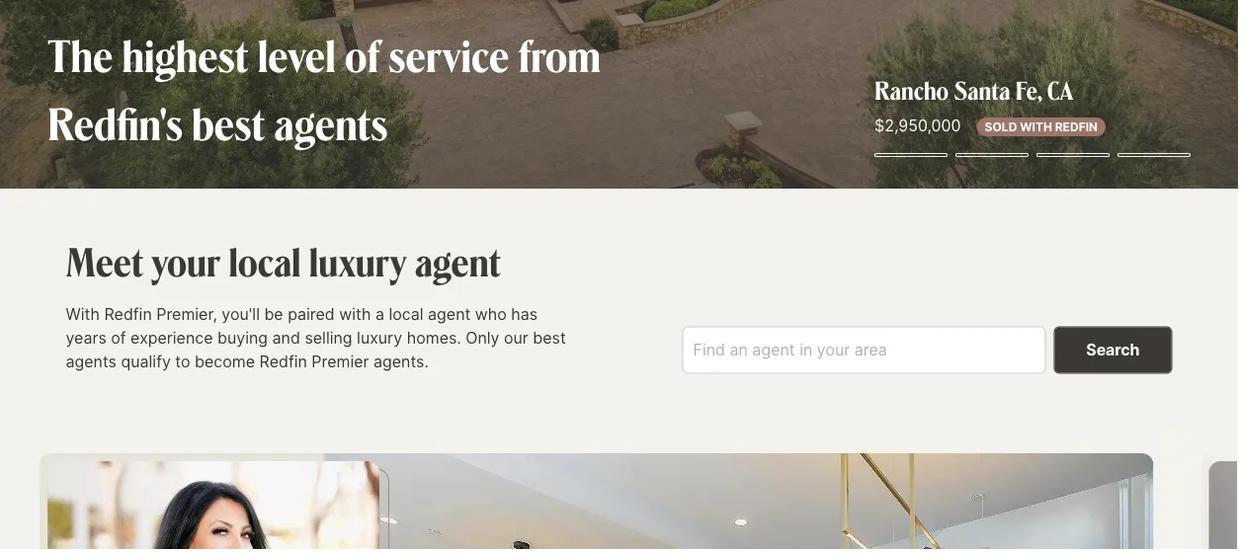 Task type: describe. For each thing, give the bounding box(es) containing it.
santa
[[954, 73, 1011, 106]]

rancho santa fe, ca
[[875, 73, 1074, 106]]

rancho
[[875, 73, 949, 106]]

search
[[1087, 340, 1140, 360]]

become
[[195, 352, 255, 371]]

luxury inside with redfin premier, you'll be paired with a local agent who has years of experience buying and selling luxury homes. only our best agents qualify to become redfin premier agents.
[[357, 328, 403, 348]]

0 horizontal spatial redfin
[[104, 305, 152, 324]]

0 vertical spatial agent
[[415, 236, 501, 287]]

a
[[376, 305, 384, 324]]

from
[[518, 26, 601, 84]]

meet
[[66, 236, 144, 287]]

best inside the highest level of service from redfin's best agents
[[192, 94, 265, 152]]

years
[[66, 328, 107, 348]]

with
[[66, 305, 100, 324]]

premier
[[312, 352, 369, 371]]

selling
[[305, 328, 352, 348]]

of inside the highest level of service from redfin's best agents
[[345, 26, 380, 84]]

to
[[175, 352, 190, 371]]

agent inside with redfin premier, you'll be paired with a local agent who has years of experience buying and selling luxury homes. only our best agents qualify to become redfin premier agents.
[[428, 305, 471, 324]]

of inside with redfin premier, you'll be paired with a local agent who has years of experience buying and selling luxury homes. only our best agents qualify to become redfin premier agents.
[[111, 328, 126, 348]]

experience
[[131, 328, 213, 348]]

buying
[[217, 328, 268, 348]]

0 vertical spatial local
[[229, 236, 301, 287]]

only
[[466, 328, 500, 348]]

you'll
[[222, 305, 260, 324]]

agents.
[[374, 352, 429, 371]]

meet your local luxury agent
[[66, 236, 501, 287]]

ca
[[1047, 73, 1074, 106]]

the
[[47, 26, 113, 84]]

with
[[339, 305, 371, 324]]

level
[[258, 26, 336, 84]]



Task type: vqa. For each thing, say whether or not it's contained in the screenshot.
agents within the highest level of service from redfin's best agents
yes



Task type: locate. For each thing, give the bounding box(es) containing it.
1 vertical spatial redfin
[[259, 352, 307, 371]]

0 vertical spatial redfin
[[104, 305, 152, 324]]

local
[[229, 236, 301, 287], [389, 305, 424, 324]]

local right the a
[[389, 305, 424, 324]]

luxury up with
[[309, 236, 407, 287]]

0 vertical spatial of
[[345, 26, 380, 84]]

agent up homes. on the bottom left of page
[[428, 305, 471, 324]]

search button
[[1054, 326, 1173, 374]]

redfin
[[104, 305, 152, 324], [259, 352, 307, 371]]

$2,950,000
[[875, 116, 961, 135]]

1 horizontal spatial agents
[[274, 94, 388, 152]]

luxury
[[309, 236, 407, 287], [357, 328, 403, 348]]

0 horizontal spatial best
[[192, 94, 265, 152]]

1 vertical spatial luxury
[[357, 328, 403, 348]]

0 vertical spatial best
[[192, 94, 265, 152]]

1 vertical spatial best
[[533, 328, 566, 348]]

0 horizontal spatial of
[[111, 328, 126, 348]]

of
[[345, 26, 380, 84], [111, 328, 126, 348]]

agent
[[415, 236, 501, 287], [428, 305, 471, 324]]

1 horizontal spatial redfin
[[259, 352, 307, 371]]

homes.
[[407, 328, 461, 348]]

best inside with redfin premier, you'll be paired with a local agent who has years of experience buying and selling luxury homes. only our best agents qualify to become redfin premier agents.
[[533, 328, 566, 348]]

has
[[511, 305, 538, 324]]

best down 'highest'
[[192, 94, 265, 152]]

local inside with redfin premier, you'll be paired with a local agent who has years of experience buying and selling luxury homes. only our best agents qualify to become redfin premier agents.
[[389, 305, 424, 324]]

1 horizontal spatial local
[[389, 305, 424, 324]]

with
[[1020, 120, 1053, 134]]

0 vertical spatial luxury
[[309, 236, 407, 287]]

redfin's
[[47, 94, 183, 152]]

qualify
[[121, 352, 171, 371]]

service
[[389, 26, 509, 84]]

agents inside the highest level of service from redfin's best agents
[[274, 94, 388, 152]]

redfin
[[1055, 120, 1098, 134]]

sold
[[985, 120, 1017, 134]]

best right our
[[533, 328, 566, 348]]

of right years
[[111, 328, 126, 348]]

luxury down the a
[[357, 328, 403, 348]]

and
[[272, 328, 300, 348]]

best
[[192, 94, 265, 152], [533, 328, 566, 348]]

1 vertical spatial agent
[[428, 305, 471, 324]]

fe,
[[1016, 73, 1042, 106]]

of right level
[[345, 26, 380, 84]]

1 vertical spatial agents
[[66, 352, 117, 371]]

agent up who
[[415, 236, 501, 287]]

local up be
[[229, 236, 301, 287]]

1 horizontal spatial best
[[533, 328, 566, 348]]

highest
[[122, 26, 249, 84]]

paired
[[288, 305, 335, 324]]

with redfin premier, you'll be paired with a local agent who has years of experience buying and selling luxury homes. only our best agents qualify to become redfin premier agents.
[[66, 305, 566, 371]]

0 horizontal spatial local
[[229, 236, 301, 287]]

Find an agent in your area search field
[[682, 326, 1046, 374]]

our
[[504, 328, 529, 348]]

be
[[264, 305, 283, 324]]

sold with redfin
[[985, 120, 1098, 134]]

agents down years
[[66, 352, 117, 371]]

0 vertical spatial agents
[[274, 94, 388, 152]]

agents down level
[[274, 94, 388, 152]]

your
[[152, 236, 221, 287]]

0 horizontal spatial agents
[[66, 352, 117, 371]]

redfin right with on the left bottom of page
[[104, 305, 152, 324]]

redfin down "and"
[[259, 352, 307, 371]]

premier,
[[156, 305, 217, 324]]

who
[[475, 305, 507, 324]]

the highest level of service from redfin's best agents
[[47, 26, 601, 152]]

agents inside with redfin premier, you'll be paired with a local agent who has years of experience buying and selling luxury homes. only our best agents qualify to become redfin premier agents.
[[66, 352, 117, 371]]

agents
[[274, 94, 388, 152], [66, 352, 117, 371]]

1 vertical spatial local
[[389, 305, 424, 324]]

1 horizontal spatial of
[[345, 26, 380, 84]]

1 vertical spatial of
[[111, 328, 126, 348]]



